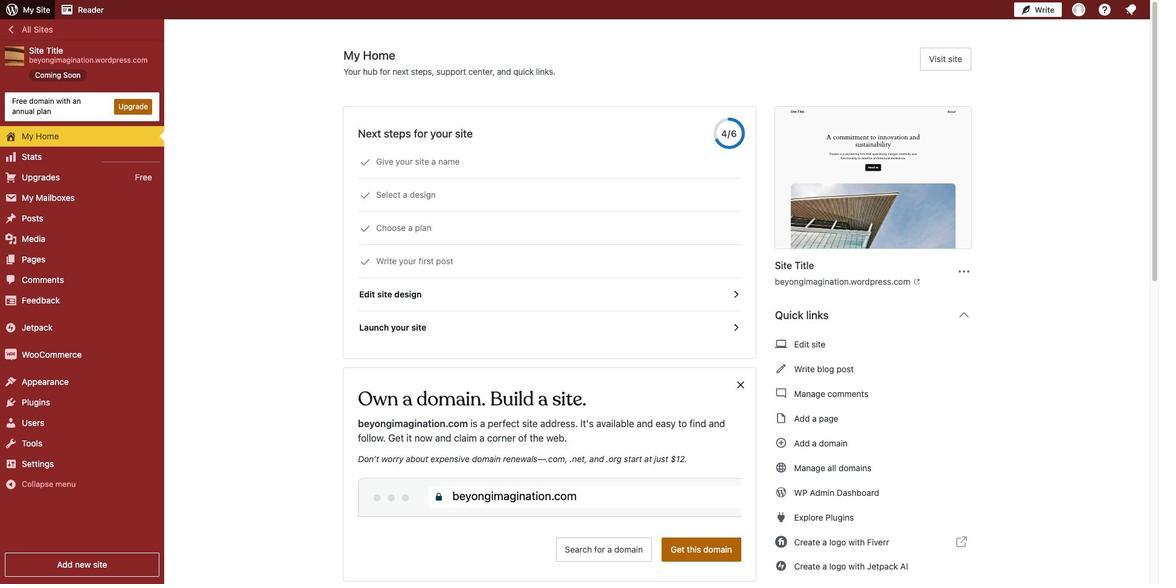 Task type: vqa. For each thing, say whether or not it's contained in the screenshot.
progress bar
yes



Task type: locate. For each thing, give the bounding box(es) containing it.
mode_comment image
[[775, 387, 787, 401]]

task enabled image
[[731, 289, 741, 300], [731, 323, 741, 333]]

1 vertical spatial task complete image
[[360, 257, 371, 268]]

img image
[[5, 322, 17, 334], [5, 349, 17, 361]]

1 vertical spatial task complete image
[[360, 223, 371, 234]]

insert_drive_file image
[[775, 411, 787, 426]]

0 vertical spatial task complete image
[[360, 190, 371, 201]]

laptop image
[[775, 337, 787, 352]]

progress bar
[[714, 118, 745, 149]]

1 vertical spatial img image
[[5, 349, 17, 361]]

task complete image
[[360, 190, 371, 201], [360, 257, 371, 268]]

0 vertical spatial task complete image
[[360, 157, 371, 168]]

2 img image from the top
[[5, 349, 17, 361]]

help image
[[1098, 2, 1113, 17]]

1 vertical spatial task enabled image
[[731, 323, 741, 333]]

0 vertical spatial img image
[[5, 322, 17, 334]]

task complete image
[[360, 157, 371, 168], [360, 223, 371, 234]]

main content
[[344, 48, 981, 585]]

manage your notifications image
[[1124, 2, 1139, 17]]

0 vertical spatial task enabled image
[[731, 289, 741, 300]]

launchpad checklist element
[[358, 146, 741, 344]]

1 task complete image from the top
[[360, 157, 371, 168]]



Task type: describe. For each thing, give the bounding box(es) containing it.
1 task complete image from the top
[[360, 190, 371, 201]]

my profile image
[[1073, 3, 1086, 16]]

1 task enabled image from the top
[[731, 289, 741, 300]]

edit image
[[775, 362, 787, 376]]

2 task enabled image from the top
[[731, 323, 741, 333]]

dismiss domain name promotion image
[[735, 378, 746, 393]]

highest hourly views 0 image
[[102, 154, 159, 162]]

1 img image from the top
[[5, 322, 17, 334]]

2 task complete image from the top
[[360, 223, 371, 234]]

more options for site site title image
[[957, 264, 972, 279]]

2 task complete image from the top
[[360, 257, 371, 268]]



